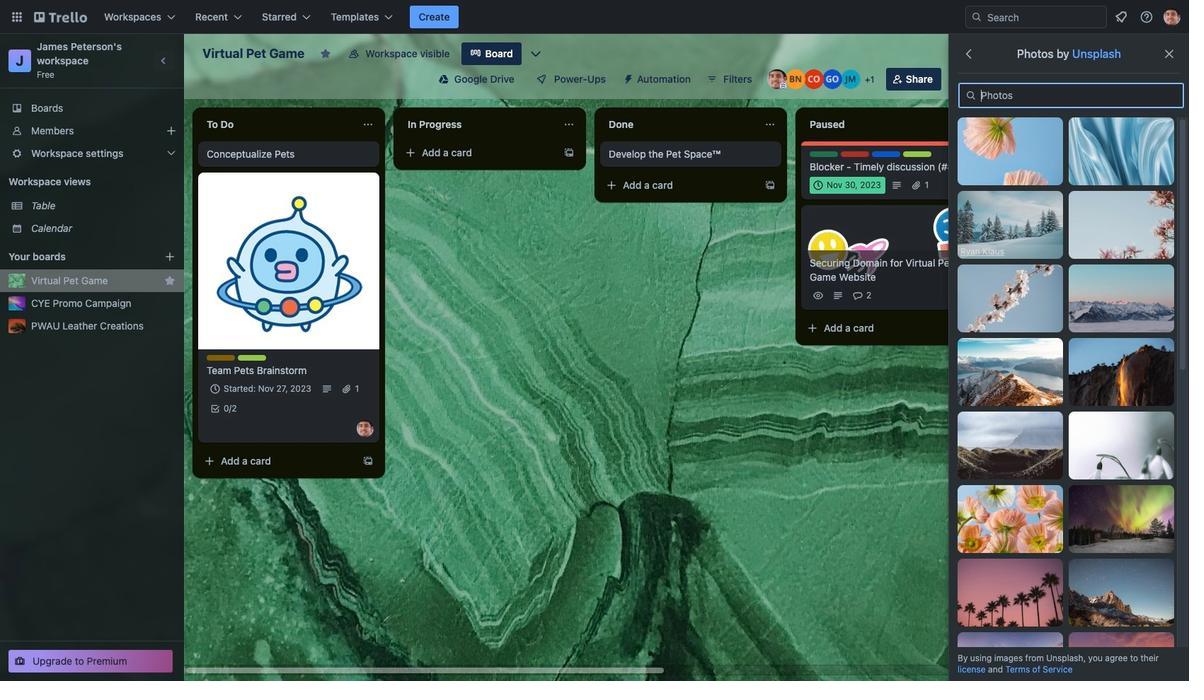 Task type: vqa. For each thing, say whether or not it's contained in the screenshot.
CHRISTINA OVERA (CHRISTINAOVERA) IMAGE
yes



Task type: describe. For each thing, give the bounding box(es) containing it.
google drive icon image
[[439, 74, 449, 84]]

color: green, title: "goal" element
[[810, 151, 838, 157]]

color: bold lime, title: "team task" element
[[238, 355, 266, 361]]

search image
[[971, 11, 983, 23]]

create from template… image
[[764, 180, 776, 191]]

this member is an admin of this board. image
[[780, 83, 786, 89]]

back to home image
[[34, 6, 87, 28]]

workspace navigation collapse icon image
[[154, 51, 174, 71]]

color: yellow, title: none image
[[207, 355, 235, 361]]

color: bold lime, title: none image
[[903, 151, 932, 157]]

0 vertical spatial james peterson (jamespeterson93) image
[[1164, 8, 1181, 25]]

christina overa (christinaovera) image
[[804, 69, 824, 89]]

primary element
[[0, 0, 1189, 34]]



Task type: locate. For each thing, give the bounding box(es) containing it.
your boards with 3 items element
[[8, 248, 143, 265]]

2 horizontal spatial james peterson (jamespeterson93) image
[[1164, 8, 1181, 25]]

open information menu image
[[1140, 10, 1154, 24]]

0 notifications image
[[1113, 8, 1130, 25]]

add board image
[[164, 251, 176, 263]]

None text field
[[801, 113, 960, 136]]

james peterson (jamespeterson93) image
[[1164, 8, 1181, 25], [767, 69, 787, 89], [357, 420, 374, 437]]

sm image
[[617, 68, 637, 88]]

gary orlando (garyorlando) image
[[822, 69, 842, 89]]

0 horizontal spatial create from template… image
[[362, 456, 374, 467]]

color: blue, title: "fyi" element
[[872, 151, 900, 157]]

Photos text field
[[958, 83, 1184, 108]]

jeremy miller (jeremymiller198) image
[[841, 69, 861, 89]]

None checkbox
[[810, 177, 885, 194]]

0 vertical spatial create from template… image
[[563, 147, 575, 159]]

sm image
[[964, 88, 978, 103]]

create from template… image
[[563, 147, 575, 159], [362, 456, 374, 467]]

Search field
[[983, 7, 1106, 27]]

1 horizontal spatial create from template… image
[[563, 147, 575, 159]]

starred icon image
[[164, 275, 176, 287]]

1 horizontal spatial james peterson (jamespeterson93) image
[[767, 69, 787, 89]]

2 vertical spatial james peterson (jamespeterson93) image
[[357, 420, 374, 437]]

ben nelson (bennelson96) image
[[786, 69, 805, 89]]

1 vertical spatial james peterson (jamespeterson93) image
[[767, 69, 787, 89]]

0 horizontal spatial james peterson (jamespeterson93) image
[[357, 420, 374, 437]]

customize views image
[[529, 47, 543, 61]]

star or unstar board image
[[320, 48, 332, 59]]

color: red, title: "blocker" element
[[841, 151, 869, 157]]

1 vertical spatial create from template… image
[[362, 456, 374, 467]]

None text field
[[198, 113, 357, 136], [399, 113, 558, 136], [600, 113, 759, 136], [198, 113, 357, 136], [399, 113, 558, 136], [600, 113, 759, 136]]

Board name text field
[[195, 42, 312, 65]]



